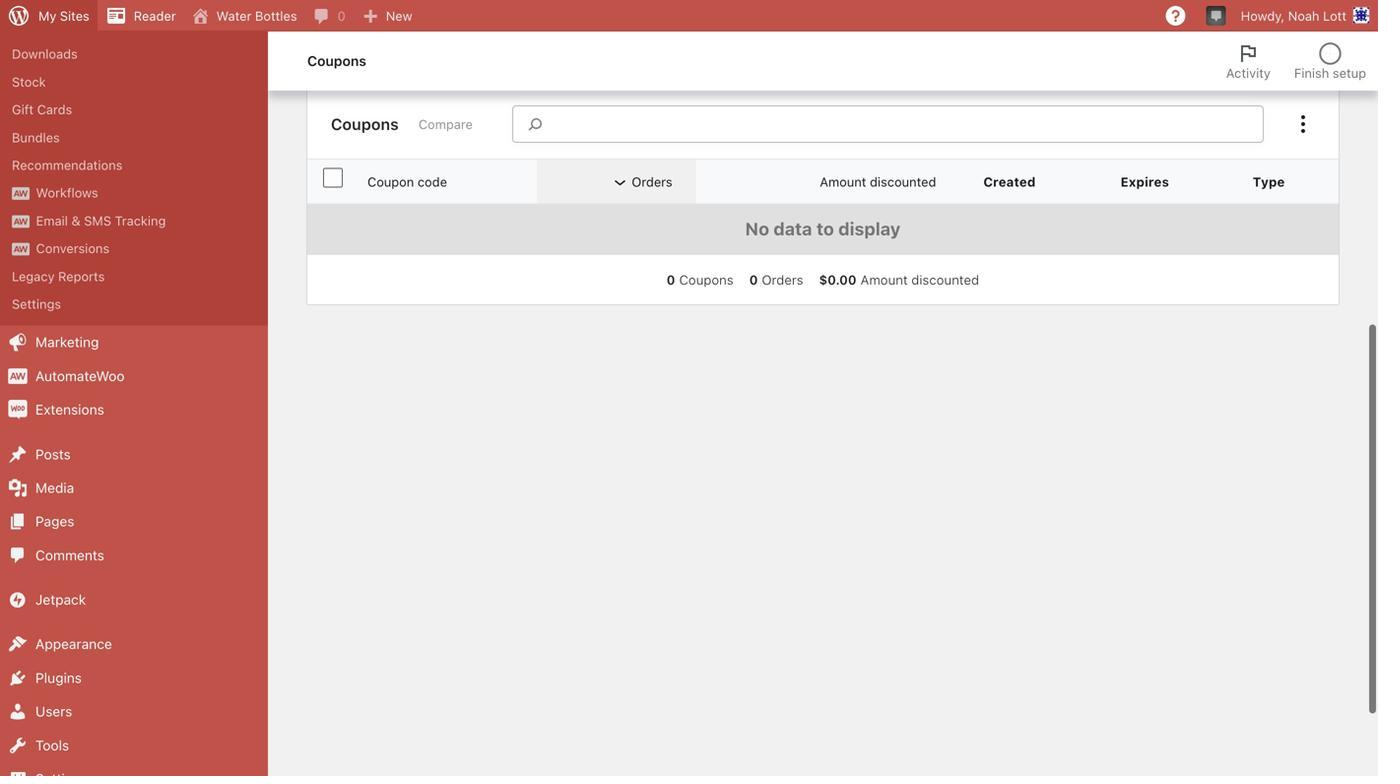 Task type: describe. For each thing, give the bounding box(es) containing it.
0 orders
[[750, 272, 804, 287]]

plugins link
[[0, 662, 268, 696]]

gift cards link
[[0, 96, 268, 124]]

no
[[746, 219, 770, 240]]

comments
[[35, 547, 104, 564]]

legacy reports link
[[0, 262, 268, 290]]

notification image
[[1209, 7, 1225, 23]]

workflows link
[[0, 179, 268, 207]]

stock
[[12, 74, 46, 89]]

activity button
[[1215, 32, 1283, 91]]

pages link
[[0, 505, 268, 539]]

taxes link
[[0, 12, 268, 40]]

sms
[[84, 213, 111, 228]]

appearance
[[35, 636, 112, 653]]

tracking
[[115, 213, 166, 228]]

marketing link
[[0, 326, 268, 360]]

amount discounted
[[820, 174, 937, 189]]

gift
[[12, 102, 34, 117]]

settings link
[[0, 290, 268, 318]]

coupon code
[[368, 174, 447, 189]]

conversions link
[[0, 235, 268, 262]]

choose which values to display image
[[1292, 113, 1316, 136]]

extensions
[[35, 402, 104, 418]]

extensions link
[[0, 393, 268, 427]]

automatewoo element for email & sms tracking
[[12, 215, 30, 228]]

coupons for the compare button
[[331, 115, 399, 134]]

coupon
[[368, 174, 414, 189]]

orders inside button
[[632, 174, 673, 189]]

code
[[418, 174, 447, 189]]

water
[[216, 8, 252, 23]]

activity
[[1227, 66, 1271, 80]]

0 for 0
[[338, 8, 346, 23]]

email & sms tracking link
[[0, 207, 268, 235]]

legacy
[[12, 269, 55, 284]]

conversions
[[36, 241, 110, 256]]

email & sms tracking
[[36, 213, 166, 228]]

bundles link
[[0, 124, 268, 151]]

marketing
[[35, 334, 99, 351]]

recommendations
[[12, 158, 123, 172]]

jetpack link
[[0, 584, 268, 617]]

pages
[[35, 514, 74, 530]]

tab list containing activity
[[1215, 32, 1379, 91]]

new link
[[354, 0, 421, 32]]

coupons inside section
[[680, 272, 734, 287]]

automatewoo
[[35, 368, 125, 384]]

setup
[[1334, 66, 1367, 80]]

my sites link
[[0, 0, 97, 32]]

automatewoo link
[[0, 360, 268, 393]]

posts
[[35, 446, 71, 463]]

noah
[[1289, 8, 1320, 23]]

finish
[[1295, 66, 1330, 80]]

users link
[[0, 696, 268, 729]]

email
[[36, 213, 68, 228]]

reports
[[58, 269, 105, 284]]

finish setup button
[[1283, 32, 1379, 91]]

compare button
[[411, 109, 481, 140]]

my sites
[[38, 8, 90, 23]]

plugins
[[35, 670, 82, 686]]

water bottles
[[216, 8, 297, 23]]

water bottles link
[[184, 0, 305, 32]]



Task type: locate. For each thing, give the bounding box(es) containing it.
recommendations link
[[0, 151, 268, 179]]

stock link
[[0, 68, 268, 96]]

howdy,
[[1242, 8, 1285, 23]]

0 for 0 coupons
[[667, 272, 676, 287]]

coupons up select all option
[[331, 115, 399, 134]]

howdy, noah lott
[[1242, 8, 1347, 23]]

tools
[[35, 738, 69, 754]]

Select All checkbox
[[323, 168, 343, 188]]

0 coupons
[[667, 272, 734, 287]]

automatewoo element for workflows
[[12, 187, 30, 200]]

1 horizontal spatial 0
[[667, 272, 676, 287]]

0 link
[[305, 0, 354, 32]]

tools link
[[0, 729, 268, 763]]

automatewoo element inside conversions link
[[12, 243, 30, 256]]

cards
[[37, 102, 72, 117]]

automatewoo element inside workflows 'link'
[[12, 187, 30, 200]]

section containing 0
[[659, 271, 988, 289]]

section
[[659, 271, 988, 289]]

1 vertical spatial amount
[[861, 272, 909, 287]]

media
[[35, 480, 74, 496]]

0 vertical spatial coupons
[[308, 53, 367, 69]]

data
[[774, 219, 813, 240]]

jetpack
[[35, 592, 86, 608]]

downloads
[[12, 47, 78, 61]]

0 horizontal spatial orders
[[632, 174, 673, 189]]

amount up to
[[820, 174, 867, 189]]

amount
[[820, 174, 867, 189], [861, 272, 909, 287]]

created
[[984, 174, 1036, 189]]

display
[[839, 219, 901, 240]]

gift cards
[[12, 102, 72, 117]]

posts link
[[0, 438, 268, 472]]

$0.00 amount discounted
[[820, 272, 980, 287]]

0 vertical spatial automatewoo element
[[12, 187, 30, 200]]

1 vertical spatial automatewoo element
[[12, 215, 30, 228]]

$0.00
[[820, 272, 857, 287]]

coupons down 0 'link' at the top of page
[[308, 53, 367, 69]]

toolbar navigation
[[0, 0, 1379, 35]]

0 for 0 orders
[[750, 272, 758, 287]]

to
[[817, 219, 835, 240]]

automatewoo element inside email & sms tracking link
[[12, 215, 30, 228]]

0 horizontal spatial 0
[[338, 8, 346, 23]]

0 vertical spatial orders
[[632, 174, 673, 189]]

2 horizontal spatial 0
[[750, 272, 758, 287]]

2 vertical spatial automatewoo element
[[12, 243, 30, 256]]

1 horizontal spatial orders
[[762, 272, 804, 287]]

0 inside 0 'link'
[[338, 8, 346, 23]]

orders button
[[581, 164, 697, 200]]

no data to display
[[746, 219, 901, 240]]

workflows
[[36, 185, 98, 200]]

0 vertical spatial discounted
[[870, 174, 937, 189]]

2 automatewoo element from the top
[[12, 215, 30, 228]]

1 vertical spatial discounted
[[912, 272, 980, 287]]

automatewoo element left workflows
[[12, 187, 30, 200]]

appearance link
[[0, 628, 268, 662]]

automatewoo element for conversions
[[12, 243, 30, 256]]

type
[[1254, 174, 1286, 189]]

my
[[38, 8, 56, 23]]

automatewoo element
[[12, 187, 30, 200], [12, 215, 30, 228], [12, 243, 30, 256]]

automatewoo element up legacy
[[12, 243, 30, 256]]

media link
[[0, 472, 268, 505]]

users
[[35, 704, 72, 720]]

orders
[[632, 174, 673, 189], [762, 272, 804, 287]]

amount inside button
[[820, 174, 867, 189]]

coupons for activity "button"
[[308, 53, 367, 69]]

0
[[338, 8, 346, 23], [667, 272, 676, 287], [750, 272, 758, 287]]

coupons left the 0 orders
[[680, 272, 734, 287]]

comments link
[[0, 539, 268, 573]]

coupons
[[308, 53, 367, 69], [331, 115, 399, 134], [680, 272, 734, 287]]

sites
[[60, 8, 90, 23]]

taxes
[[12, 19, 46, 34]]

lott
[[1324, 8, 1347, 23]]

new
[[386, 8, 413, 23]]

settings
[[12, 297, 61, 311]]

bundles
[[12, 130, 60, 145]]

2 vertical spatial coupons
[[680, 272, 734, 287]]

1 vertical spatial coupons
[[331, 115, 399, 134]]

coupon code button
[[356, 164, 483, 200]]

finish setup
[[1295, 66, 1367, 80]]

1 automatewoo element from the top
[[12, 187, 30, 200]]

bottles
[[255, 8, 297, 23]]

legacy reports
[[12, 269, 105, 284]]

amount right $0.00
[[861, 272, 909, 287]]

expires
[[1121, 174, 1170, 189]]

discounted
[[870, 174, 937, 189], [912, 272, 980, 287]]

automatewoo element left email
[[12, 215, 30, 228]]

1 vertical spatial orders
[[762, 272, 804, 287]]

amount discounted button
[[769, 164, 960, 200]]

downloads link
[[0, 40, 268, 68]]

3 automatewoo element from the top
[[12, 243, 30, 256]]

reader link
[[97, 0, 184, 32]]

&
[[71, 213, 81, 228]]

0 vertical spatial amount
[[820, 174, 867, 189]]

discounted inside button
[[870, 174, 937, 189]]

reader
[[134, 8, 176, 23]]

tab list
[[1215, 32, 1379, 91]]

compare
[[419, 117, 473, 132]]



Task type: vqa. For each thing, say whether or not it's contained in the screenshot.


